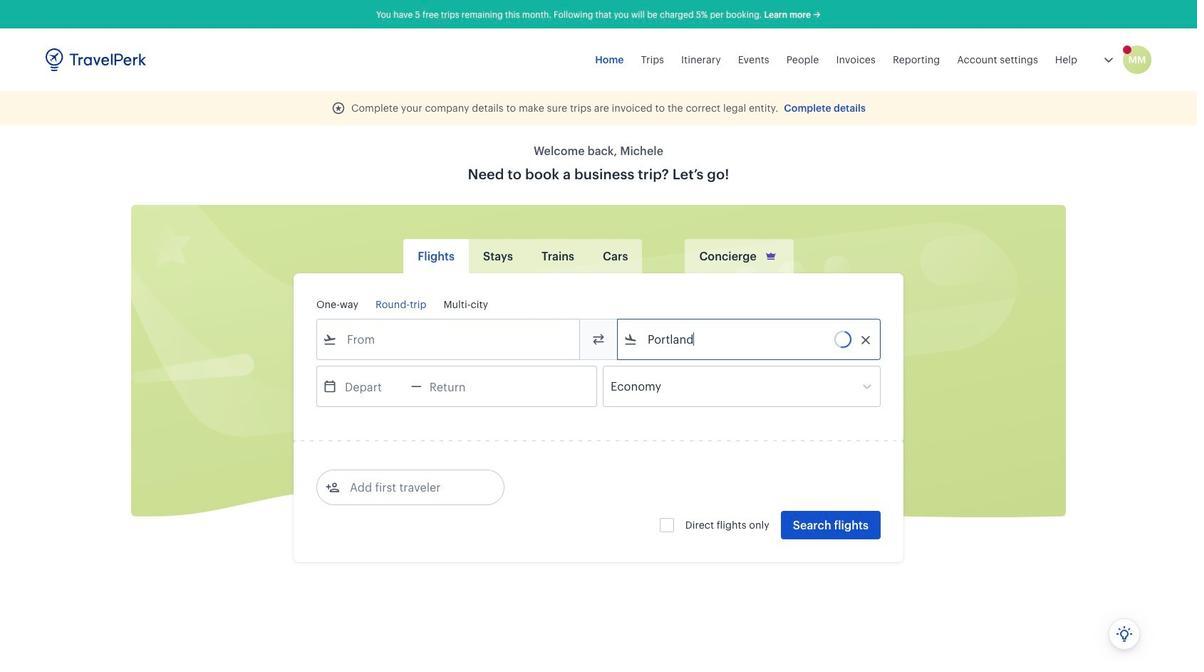 Task type: describe. For each thing, give the bounding box(es) containing it.
To search field
[[638, 328, 861, 351]]



Task type: locate. For each thing, give the bounding box(es) containing it.
From search field
[[337, 328, 561, 351]]

Depart text field
[[337, 367, 411, 407]]

Add first traveler search field
[[340, 477, 488, 500]]

Return text field
[[422, 367, 496, 407]]



